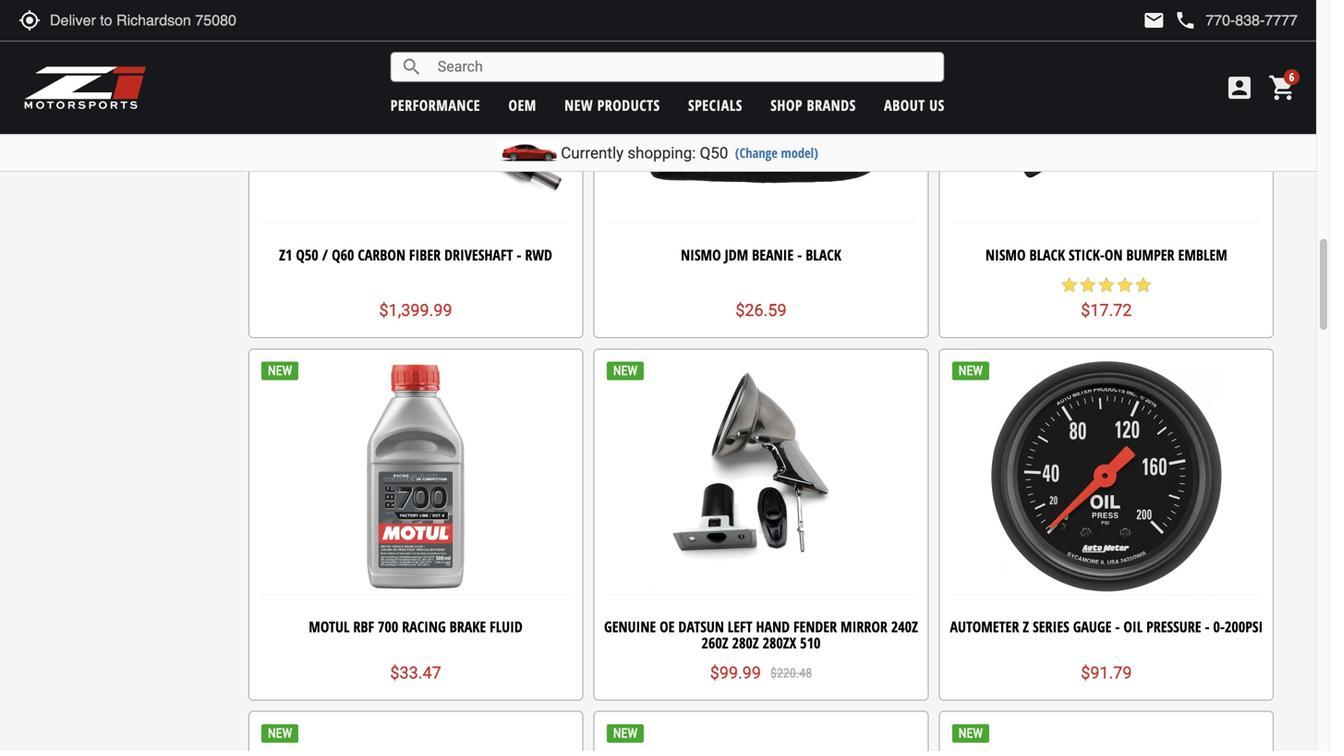 Task type: locate. For each thing, give the bounding box(es) containing it.
q50 left (change
[[700, 144, 729, 162]]

nismo black stick-on bumper emblem
[[986, 245, 1228, 265]]

shop
[[771, 95, 803, 115]]

datsun
[[679, 617, 724, 637]]

search
[[401, 56, 423, 78]]

black right beanie
[[806, 245, 842, 265]]

model)
[[781, 144, 819, 162]]

black left stick- on the right top of page
[[1030, 245, 1066, 265]]

performance
[[391, 95, 481, 115]]

performance link
[[391, 95, 481, 115]]

510
[[800, 633, 821, 653]]

$26.59
[[736, 301, 787, 320]]

series
[[1033, 617, 1070, 637]]

0 vertical spatial q50
[[700, 144, 729, 162]]

3 star from the left
[[1098, 276, 1116, 294]]

240z
[[892, 617, 919, 637]]

black
[[806, 245, 842, 265], [1030, 245, 1066, 265]]

1 horizontal spatial black
[[1030, 245, 1066, 265]]

/
[[322, 245, 328, 265]]

q50
[[700, 144, 729, 162], [296, 245, 319, 265]]

nismo left stick- on the right top of page
[[986, 245, 1026, 265]]

1 black from the left
[[806, 245, 842, 265]]

- right beanie
[[798, 245, 802, 265]]

2 nismo from the left
[[986, 245, 1026, 265]]

Search search field
[[423, 53, 944, 81]]

hand
[[756, 617, 790, 637]]

rbf
[[353, 617, 374, 637]]

(change
[[735, 144, 778, 162]]

account_box link
[[1221, 73, 1260, 103]]

700
[[378, 617, 399, 637]]

currently shopping: q50 (change model)
[[561, 144, 819, 162]]

my_location
[[18, 9, 41, 31]]

$17.72
[[1081, 301, 1133, 320]]

oe
[[660, 617, 675, 637]]

star
[[1061, 276, 1079, 294], [1079, 276, 1098, 294], [1098, 276, 1116, 294], [1116, 276, 1135, 294], [1135, 276, 1153, 294]]

nismo jdm beanie - black
[[681, 245, 842, 265]]

260z
[[702, 633, 729, 653]]

nismo left jdm
[[681, 245, 721, 265]]

0 horizontal spatial black
[[806, 245, 842, 265]]

q50 left /
[[296, 245, 319, 265]]

z1 motorsports logo image
[[23, 65, 147, 111]]

phone
[[1175, 9, 1197, 31]]

1 nismo from the left
[[681, 245, 721, 265]]

1 vertical spatial q50
[[296, 245, 319, 265]]

mail link
[[1143, 9, 1166, 31]]

fiber
[[409, 245, 441, 265]]

z
[[1023, 617, 1030, 637]]

1 star from the left
[[1061, 276, 1079, 294]]

fender
[[794, 617, 837, 637]]

0 horizontal spatial nismo
[[681, 245, 721, 265]]

about us
[[884, 95, 945, 115]]

1 horizontal spatial q50
[[700, 144, 729, 162]]

1 horizontal spatial nismo
[[986, 245, 1026, 265]]

genuine oe datsun left hand fender mirror 240z 260z 280z 280zx 510
[[604, 617, 919, 653]]

nismo
[[681, 245, 721, 265], [986, 245, 1026, 265]]

star star star star star $17.72
[[1061, 276, 1153, 320]]

gauge
[[1074, 617, 1112, 637]]

phone link
[[1175, 9, 1298, 31]]

$33.47
[[390, 664, 441, 683]]

shopping:
[[628, 144, 696, 162]]

motul
[[309, 617, 350, 637]]

$99.99
[[710, 663, 762, 683]]

$91.79
[[1081, 664, 1133, 683]]

stick-
[[1069, 245, 1105, 265]]

shop brands link
[[771, 95, 856, 115]]

oem link
[[509, 95, 537, 115]]

- left oil
[[1116, 617, 1120, 637]]

carbon
[[358, 245, 406, 265]]

-
[[517, 245, 522, 265], [798, 245, 802, 265], [1116, 617, 1120, 637], [1206, 617, 1210, 637]]

specials
[[688, 95, 743, 115]]

shopping_cart
[[1269, 73, 1298, 103]]



Task type: vqa. For each thing, say whether or not it's contained in the screenshot.
the leftmost Q50
yes



Task type: describe. For each thing, give the bounding box(es) containing it.
account_box
[[1225, 73, 1255, 103]]

- left rwd
[[517, 245, 522, 265]]

about
[[884, 95, 926, 115]]

beanie
[[752, 245, 794, 265]]

autometer z series gauge - oil pressure - 0-200psi
[[950, 617, 1264, 637]]

mirror
[[841, 617, 888, 637]]

oil
[[1124, 617, 1143, 637]]

(change model) link
[[735, 144, 819, 162]]

bumper
[[1127, 245, 1175, 265]]

new products
[[565, 95, 660, 115]]

5 star from the left
[[1135, 276, 1153, 294]]

new products link
[[565, 95, 660, 115]]

z1 q50 / q60 carbon fiber driveshaft - rwd
[[279, 245, 553, 265]]

0 horizontal spatial q50
[[296, 245, 319, 265]]

200psi
[[1225, 617, 1264, 637]]

shopping_cart link
[[1264, 73, 1298, 103]]

fluid
[[490, 617, 523, 637]]

jdm
[[725, 245, 749, 265]]

280zx
[[763, 633, 797, 653]]

0-
[[1214, 617, 1225, 637]]

z1
[[279, 245, 292, 265]]

nismo for nismo jdm beanie - black
[[681, 245, 721, 265]]

mail
[[1143, 9, 1166, 31]]

2 star from the left
[[1079, 276, 1098, 294]]

q60
[[332, 245, 354, 265]]

2 black from the left
[[1030, 245, 1066, 265]]

mail phone
[[1143, 9, 1197, 31]]

shop brands
[[771, 95, 856, 115]]

280z
[[732, 633, 759, 653]]

motul rbf 700 racing brake fluid
[[309, 617, 523, 637]]

- left 0- on the bottom right
[[1206, 617, 1210, 637]]

brands
[[807, 95, 856, 115]]

products
[[598, 95, 660, 115]]

pressure
[[1147, 617, 1202, 637]]

nismo for nismo black stick-on bumper emblem
[[986, 245, 1026, 265]]

emblem
[[1179, 245, 1228, 265]]

$99.99 $220.48
[[710, 663, 812, 683]]

rwd
[[525, 245, 553, 265]]

us
[[930, 95, 945, 115]]

new
[[565, 95, 593, 115]]

brake
[[450, 617, 486, 637]]

specials link
[[688, 95, 743, 115]]

on
[[1105, 245, 1123, 265]]

racing
[[402, 617, 446, 637]]

driveshaft
[[445, 245, 513, 265]]

4 star from the left
[[1116, 276, 1135, 294]]

left
[[728, 617, 753, 637]]

$1,399.99
[[379, 301, 452, 320]]

about us link
[[884, 95, 945, 115]]

$220.48
[[771, 666, 812, 681]]

currently
[[561, 144, 624, 162]]

autometer
[[950, 617, 1020, 637]]

genuine
[[604, 617, 656, 637]]

oem
[[509, 95, 537, 115]]



